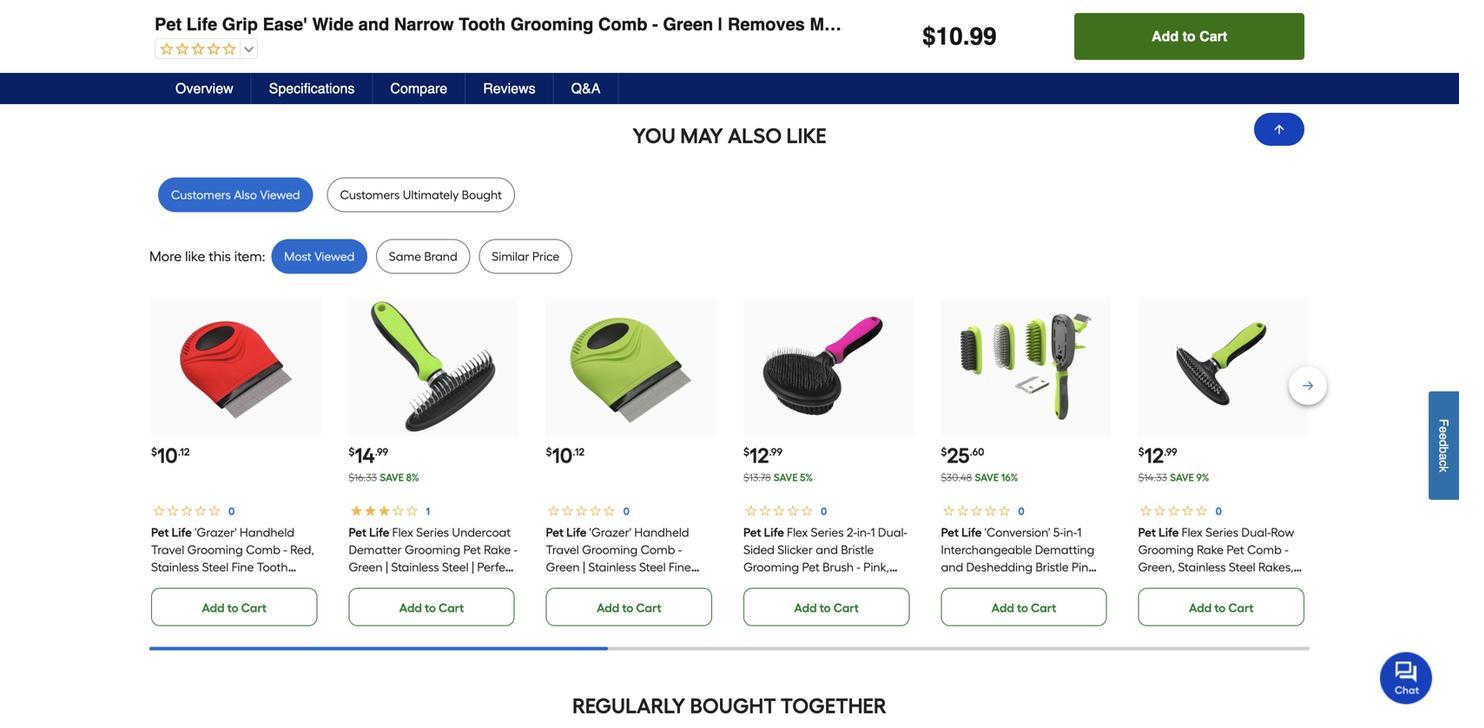 Task type: vqa. For each thing, say whether or not it's contained in the screenshot.


Task type: locate. For each thing, give the bounding box(es) containing it.
handheld
[[240, 525, 294, 540], [635, 525, 689, 540]]

green inside the flex series undercoat dematter grooming pet rake - green | stainless steel | perfect for all fur types | durable & ergonomic
[[349, 560, 383, 575]]

1 horizontal spatial 10 list item
[[546, 297, 716, 627]]

b
[[1437, 447, 1451, 454]]

0 horizontal spatial 1
[[871, 525, 875, 540]]

1 horizontal spatial $ 12 .99
[[1138, 443, 1177, 468]]

stainless right 'green,'
[[1178, 560, 1226, 575]]

add to cart inside 25 list item
[[992, 601, 1057, 616]]

pet life inside 14 'list item'
[[349, 525, 389, 540]]

& down pink, on the bottom right of the page
[[875, 578, 883, 592]]

1 horizontal spatial dogs
[[668, 595, 696, 610]]

tooth up premium
[[546, 578, 577, 592]]

2 horizontal spatial dogs
[[1043, 612, 1071, 627]]

2 vertical spatial tooth
[[546, 578, 577, 592]]

deshedding
[[966, 560, 1033, 575]]

3 series from the left
[[1206, 525, 1239, 540]]

add
[[1152, 28, 1179, 44], [202, 601, 225, 616], [399, 601, 422, 616], [597, 601, 620, 616], [794, 601, 817, 616], [992, 601, 1014, 616], [1189, 601, 1212, 616]]

stainless
[[151, 560, 199, 575], [391, 560, 439, 575], [589, 560, 636, 575], [1178, 560, 1226, 575]]

0 horizontal spatial customers
[[171, 187, 231, 202]]

.99 up $14.33 save 9%
[[1164, 446, 1177, 459]]

1 horizontal spatial $ 10 .12
[[546, 443, 585, 468]]

pet up zero stars image in the left of the page
[[155, 14, 182, 34]]

1 horizontal spatial 12
[[1145, 443, 1164, 468]]

0 horizontal spatial bristle
[[841, 543, 874, 558]]

1 save from the left
[[380, 472, 404, 484]]

pet life for flex series undercoat dematter grooming pet rake - green | stainless steel | perfect for all fur types | durable & ergonomic
[[349, 525, 389, 540]]

2 $ 12 .99 from the left
[[1138, 443, 1177, 468]]

'grazer' inside "'grazer' handheld travel grooming comb - red, stainless steel fine tooth comb, tick removal, contoured grip - for dogs and cats"
[[195, 525, 237, 540]]

grooming
[[511, 14, 594, 34], [187, 543, 243, 558], [405, 543, 460, 558], [582, 543, 638, 558], [1138, 543, 1194, 558], [744, 560, 799, 575], [1020, 578, 1076, 592], [941, 612, 997, 627]]

all
[[367, 578, 380, 592], [1199, 578, 1212, 592]]

fine
[[232, 560, 254, 575], [669, 560, 691, 575]]

-
[[652, 14, 658, 34], [283, 543, 287, 558], [514, 543, 517, 558], [678, 543, 682, 558], [1285, 543, 1289, 558], [857, 560, 861, 575], [240, 595, 244, 610], [979, 595, 982, 610], [1022, 595, 1026, 610]]

0 vertical spatial control
[[1293, 14, 1355, 34]]

steel up durable
[[442, 560, 469, 575]]

travel up premium
[[546, 543, 579, 558]]

4 save from the left
[[1170, 472, 1194, 484]]

2 steel from the left
[[442, 560, 469, 575]]

add to cart link for brush,
[[744, 588, 910, 627]]

$ 25 .60
[[941, 443, 985, 468]]

1 horizontal spatial .12
[[573, 446, 585, 459]]

1 for from the left
[[247, 595, 264, 610]]

2 tick from the left
[[623, 578, 645, 592]]

1 tick from the left
[[191, 578, 213, 592]]

to left all-
[[1017, 601, 1028, 616]]

series inside flex series dual-row grooming rake pet comb - green, stainless steel rakes, perfect for all fur types, dog/cat, ergonomic handle
[[1206, 525, 1239, 540]]

$ 12 .99
[[744, 443, 783, 468], [1138, 443, 1177, 468]]

and down red,
[[298, 595, 320, 610]]

1 .99 from the left
[[375, 446, 388, 459]]

save left '9%'
[[1170, 472, 1194, 484]]

handle
[[1255, 595, 1295, 610]]

3 steel from the left
[[639, 560, 666, 575]]

pet life up premium
[[546, 525, 587, 540]]

0 horizontal spatial in-
[[857, 525, 871, 540]]

'grazer' for steel
[[195, 525, 237, 540]]

for down dematter
[[349, 578, 364, 592]]

to inside 14 'list item'
[[425, 601, 436, 616]]

1 horizontal spatial customers
[[340, 187, 400, 202]]

all for 14
[[367, 578, 380, 592]]

1 horizontal spatial cats
[[571, 612, 598, 627]]

1 .12 from the left
[[178, 446, 190, 459]]

pet life  'grazer' handheld travel grooming comb - red, stainless steel fine tooth comb, tick removal, contoured grip - for dogs and cats image
[[168, 299, 304, 435]]

reviews
[[483, 80, 536, 96]]

ergonomic down types
[[349, 595, 408, 610]]

dogs inside "'grazer' handheld travel grooming comb - red, stainless steel fine tooth comb, tick removal, contoured grip - for dogs and cats"
[[267, 595, 295, 610]]

0 horizontal spatial ergonomic
[[349, 595, 408, 610]]

0 horizontal spatial perfect
[[477, 560, 516, 575]]

customers also viewed
[[171, 187, 300, 202]]

in- up dematting
[[1064, 525, 1077, 540]]

0 vertical spatial perfect
[[477, 560, 516, 575]]

pet up premium
[[546, 525, 564, 540]]

1 'grazer' from the left
[[195, 525, 237, 540]]

0 horizontal spatial 12 list item
[[744, 297, 913, 627]]

add to cart link for types
[[349, 588, 515, 627]]

5-
[[1053, 525, 1064, 540]]

save left 16%
[[975, 472, 999, 484]]

comb
[[598, 14, 648, 34], [246, 543, 281, 558], [641, 543, 675, 558], [1247, 543, 1282, 558], [580, 578, 615, 592], [941, 595, 976, 610]]

2 in- from the left
[[1064, 525, 1077, 540]]

long
[[844, 578, 872, 592]]

grip inside "'grazer' handheld travel grooming comb - red, stainless steel fine tooth comb, tick removal, contoured grip - for dogs and cats"
[[213, 595, 237, 610]]

1 fur from the left
[[383, 578, 400, 592]]

also
[[728, 123, 782, 148], [234, 187, 257, 202]]

3 pet life from the left
[[546, 525, 587, 540]]

25
[[947, 443, 970, 468]]

control
[[1293, 14, 1355, 34], [598, 595, 639, 610]]

cats down massage
[[941, 630, 967, 644]]

1 vertical spatial grip
[[213, 595, 237, 610]]

grooming up the "in-"
[[1020, 578, 1076, 592]]

1 pet life from the left
[[151, 525, 192, 540]]

steel inside the flex series undercoat dematter grooming pet rake - green | stainless steel | perfect for all fur types | durable & ergonomic
[[442, 560, 469, 575]]

1 horizontal spatial fur
[[1215, 578, 1232, 592]]

customers up the like
[[171, 187, 231, 202]]

2 customers from the left
[[340, 187, 400, 202]]

removal,
[[216, 578, 267, 592]]

price
[[532, 249, 560, 264]]

cart for 'conversion' 5-in-1 interchangeable dematting and deshedding bristle pin and massage grooming pet comb - green - all-in-one grooming tool for dogs and cats
[[1031, 601, 1057, 616]]

2 series from the left
[[811, 525, 844, 540]]

1 horizontal spatial 10
[[552, 443, 573, 468]]

compare
[[390, 80, 448, 96]]

fur left types
[[383, 578, 400, 592]]

cart for 'grazer' handheld travel grooming comb - red, stainless steel fine tooth comb, tick removal, contoured grip - for dogs and cats
[[241, 601, 267, 616]]

2 add to cart link from the left
[[349, 588, 515, 627]]

cart inside 25 list item
[[1031, 601, 1057, 616]]

0 horizontal spatial viewed
[[260, 187, 300, 202]]

1 12 from the left
[[750, 443, 769, 468]]

rake
[[484, 543, 511, 558], [1197, 543, 1224, 558]]

dual- inside flex series dual-row grooming rake pet comb - green, stainless steel rakes, perfect for all fur types, dog/cat, ergonomic handle
[[1242, 525, 1271, 540]]

bristle down dematting
[[1036, 560, 1069, 575]]

1 $ 12 .99 from the left
[[744, 443, 783, 468]]

$ 12 .99 up $14.33
[[1138, 443, 1177, 468]]

1 flex from the left
[[392, 525, 413, 540]]

comb left red,
[[246, 543, 281, 558]]

removes left mats, at the right of the page
[[728, 14, 805, 34]]

14 list item
[[349, 297, 518, 627]]

control right the precision
[[1293, 14, 1355, 34]]

1 horizontal spatial fine
[[669, 560, 691, 575]]

customers left ultimately
[[340, 187, 400, 202]]

ergonomic down types,
[[1192, 595, 1252, 610]]

for down removal
[[648, 595, 665, 610]]

same
[[389, 249, 421, 264]]

to down removal,
[[227, 601, 239, 616]]

2 pet life from the left
[[349, 525, 389, 540]]

.99 for flex series 2-in-1 dual- sided slicker and bristle grooming pet brush - pink, dual-sided brush, long & flexible bristles, removes loose hairs, mats & tangles
[[769, 446, 783, 459]]

6 add to cart link from the left
[[1138, 588, 1305, 627]]

1 1 from the left
[[871, 525, 875, 540]]

to for 'grazer' handheld travel grooming comb - green | stainless steel fine tooth comb | tick removal | premium control | for dogs and cats
[[622, 601, 633, 616]]

1 handheld from the left
[[240, 525, 294, 540]]

steel inside "'grazer' handheld travel grooming comb - red, stainless steel fine tooth comb, tick removal, contoured grip - for dogs and cats"
[[202, 560, 229, 575]]

pet down undercoat
[[463, 543, 481, 558]]

be
[[181, 28, 201, 45]]

similar price
[[492, 249, 560, 264]]

for
[[1182, 14, 1205, 34], [349, 578, 364, 592], [1180, 578, 1196, 592], [1025, 612, 1040, 627]]

1 horizontal spatial series
[[811, 525, 844, 540]]

add inside button
[[1152, 28, 1179, 44]]

1 horizontal spatial travel
[[546, 543, 579, 558]]

red,
[[290, 543, 314, 558]]

cart for flex series 2-in-1 dual- sided slicker and bristle grooming pet brush - pink, dual-sided brush, long & flexible bristles, removes loose hairs, mats & tangles
[[834, 601, 859, 616]]

add to cart for flex series undercoat dematter grooming pet rake - green | stainless steel | perfect for all fur types | durable & ergonomic
[[399, 601, 464, 616]]

life inside 14 'list item'
[[369, 525, 389, 540]]

0 horizontal spatial .99
[[375, 446, 388, 459]]

to inside 25 list item
[[1017, 601, 1028, 616]]

save for flex series 2-in-1 dual- sided slicker and bristle grooming pet brush - pink, dual-sided brush, long & flexible bristles, removes loose hairs, mats & tangles
[[774, 472, 798, 484]]

series left undercoat
[[416, 525, 449, 540]]

pet life up 'green,'
[[1138, 525, 1179, 540]]

dual-
[[878, 525, 908, 540], [1242, 525, 1271, 540], [744, 578, 773, 592]]

life inside 25 list item
[[962, 525, 982, 540]]

1 vertical spatial sided
[[773, 578, 804, 592]]

add for flex series 2-in-1 dual- sided slicker and bristle grooming pet brush - pink, dual-sided brush, long & flexible bristles, removes loose hairs, mats & tangles
[[794, 601, 817, 616]]

all down dematter
[[367, 578, 380, 592]]

0 horizontal spatial a
[[316, 28, 325, 45]]

customers for customers ultimately bought
[[340, 187, 400, 202]]

add to cart link inside 25 list item
[[941, 588, 1107, 627]]

all for 12
[[1199, 578, 1212, 592]]

$ inside "$ 25 .60"
[[941, 446, 947, 459]]

fur for 12
[[1215, 578, 1232, 592]]

save left 5%
[[774, 472, 798, 484]]

pet life  flex series dual-row grooming rake pet comb - green, stainless steel rakes, perfect for all fur types, dog/cat, ergonomic handle image
[[1155, 299, 1291, 435]]

to for 'conversion' 5-in-1 interchangeable dematting and deshedding bristle pin and massage grooming pet comb - green - all-in-one grooming tool for dogs and cats
[[1017, 601, 1028, 616]]

save inside 25 list item
[[975, 472, 999, 484]]

rake inside the flex series undercoat dematter grooming pet rake - green | stainless steel | perfect for all fur types | durable & ergonomic
[[484, 543, 511, 558]]

2 horizontal spatial flex
[[1182, 525, 1203, 540]]

1 horizontal spatial perfect
[[1138, 578, 1178, 592]]

fine up removal,
[[232, 560, 254, 575]]

grooming inside "'grazer' handheld travel grooming comb - red, stainless steel fine tooth comb, tick removal, contoured grip - for dogs and cats"
[[187, 543, 243, 558]]

$
[[922, 23, 936, 50], [151, 446, 157, 459], [349, 446, 355, 459], [546, 446, 552, 459], [744, 446, 750, 459], [941, 446, 947, 459], [1138, 446, 1145, 459]]

contoured
[[151, 595, 210, 610]]

1 horizontal spatial flex
[[787, 525, 808, 540]]

0 horizontal spatial travel
[[151, 543, 184, 558]]

pet up types,
[[1227, 543, 1245, 558]]

add to cart inside 14 'list item'
[[399, 601, 464, 616]]

& right mats
[[844, 612, 852, 627]]

1 all from the left
[[367, 578, 380, 592]]

1 vertical spatial viewed
[[314, 249, 355, 264]]

viewed up :
[[260, 187, 300, 202]]

1 customers from the left
[[171, 187, 231, 202]]

5 add to cart link from the left
[[941, 588, 1107, 627]]

.99 inside '$ 14 .99'
[[375, 446, 388, 459]]

0 vertical spatial removes
[[728, 14, 805, 34]]

$ 10 .12 for 'grazer' handheld travel grooming comb - red, stainless steel fine tooth comb, tick removal, contoured grip - for dogs and cats
[[151, 443, 190, 468]]

dog/cat,
[[1138, 595, 1189, 610]]

0 horizontal spatial tooth
[[257, 560, 288, 575]]

1 horizontal spatial removes
[[831, 595, 881, 610]]

2 horizontal spatial .99
[[1164, 446, 1177, 459]]

$ 14 .99
[[349, 443, 388, 468]]

2 horizontal spatial a
[[1437, 454, 1451, 460]]

1 add to cart link from the left
[[151, 588, 317, 627]]

flex series 2-in-1 dual- sided slicker and bristle grooming pet brush - pink, dual-sided brush, long & flexible bristles, removes loose hairs, mats & tangles
[[744, 525, 908, 627]]

2 ergonomic from the left
[[1192, 595, 1252, 610]]

1 horizontal spatial in-
[[1064, 525, 1077, 540]]

0 horizontal spatial fur
[[383, 578, 400, 592]]

cart for flex series dual-row grooming rake pet comb - green, stainless steel rakes, perfect for all fur types, dog/cat, ergonomic handle
[[1229, 601, 1254, 616]]

for down all-
[[1025, 612, 1040, 627]]

handheld up red,
[[240, 525, 294, 540]]

2 all from the left
[[1199, 578, 1212, 592]]

life for 'conversion' 5-in-1 interchangeable dematting and deshedding bristle pin and massage grooming pet comb - green - all-in-one grooming tool for dogs and cats
[[962, 525, 982, 540]]

4 stainless from the left
[[1178, 560, 1226, 575]]

12 up $14.33
[[1145, 443, 1164, 468]]

series for dual-
[[1206, 525, 1239, 540]]

2 fine from the left
[[669, 560, 691, 575]]

0 vertical spatial also
[[728, 123, 782, 148]]

&
[[490, 578, 499, 592], [875, 578, 883, 592], [844, 612, 852, 627]]

1 horizontal spatial 12 list item
[[1138, 297, 1308, 627]]

add to cart link for -
[[941, 588, 1107, 627]]

all inside flex series dual-row grooming rake pet comb - green, stainless steel rakes, perfect for all fur types, dog/cat, ergonomic handle
[[1199, 578, 1212, 592]]

control right premium
[[598, 595, 639, 610]]

cart inside 14 'list item'
[[439, 601, 464, 616]]

flex up dematter
[[392, 525, 413, 540]]

grip down removal,
[[213, 595, 237, 610]]

and up the brush
[[816, 543, 838, 558]]

3 add to cart link from the left
[[546, 588, 712, 627]]

and down premium
[[546, 612, 568, 627]]

series down '9%'
[[1206, 525, 1239, 540]]

for inside "'grazer' handheld travel grooming comb - red, stainless steel fine tooth comb, tick removal, contoured grip - for dogs and cats"
[[247, 595, 264, 610]]

pet life inside 25 list item
[[941, 525, 982, 540]]

0 horizontal spatial .12
[[178, 446, 190, 459]]

tick up contoured
[[191, 578, 213, 592]]

a right ask
[[316, 28, 325, 45]]

add inside 14 'list item'
[[399, 601, 422, 616]]

0 horizontal spatial 10
[[157, 443, 178, 468]]

2 flex from the left
[[787, 525, 808, 540]]

all-
[[1029, 595, 1046, 610]]

- inside the flex series undercoat dematter grooming pet rake - green | stainless steel | perfect for all fur types | durable & ergonomic
[[514, 543, 517, 558]]

1 horizontal spatial dual-
[[878, 525, 908, 540]]

12 up $13.78
[[750, 443, 769, 468]]

1
[[871, 525, 875, 540], [1077, 525, 1082, 540]]

to right premium
[[622, 601, 633, 616]]

e
[[1437, 427, 1451, 433], [1437, 433, 1451, 440]]

1 horizontal spatial 'grazer'
[[590, 525, 632, 540]]

fur inside the flex series undercoat dematter grooming pet rake - green | stainless steel | perfect for all fur types | durable & ergonomic
[[383, 578, 400, 592]]

$ 10 .12
[[151, 443, 190, 468], [546, 443, 585, 468]]

brush
[[823, 560, 854, 575]]

0 horizontal spatial $ 10 .12
[[151, 443, 190, 468]]

1 horizontal spatial all
[[1199, 578, 1212, 592]]

5 pet life from the left
[[941, 525, 982, 540]]

.99 up $16.33 save 8%
[[375, 446, 388, 459]]

1 vertical spatial also
[[234, 187, 257, 202]]

cats down premium
[[571, 612, 598, 627]]

2 travel from the left
[[546, 543, 579, 558]]

& right durable
[[490, 578, 499, 592]]

and right wide
[[358, 14, 389, 34]]

grooming up 'green,'
[[1138, 543, 1194, 558]]

fine inside "'grazer' handheld travel grooming comb - red, stainless steel fine tooth comb, tick removal, contoured grip - for dogs and cats"
[[232, 560, 254, 575]]

viewed right most in the left of the page
[[314, 249, 355, 264]]

0 horizontal spatial tick
[[191, 578, 213, 592]]

chat invite button image
[[1380, 652, 1433, 705]]

1 e from the top
[[1437, 427, 1451, 433]]

pet life for flex series 2-in-1 dual- sided slicker and bristle grooming pet brush - pink, dual-sided brush, long & flexible bristles, removes loose hairs, mats & tangles
[[744, 525, 784, 540]]

comb,
[[151, 578, 188, 592]]

add inside 25 list item
[[992, 601, 1014, 616]]

0 horizontal spatial &
[[490, 578, 499, 592]]

1 horizontal spatial rake
[[1197, 543, 1224, 558]]

pet up 'green,'
[[1138, 525, 1156, 540]]

2 'grazer' from the left
[[590, 525, 632, 540]]

flex for green,
[[1182, 525, 1203, 540]]

in- inside flex series 2-in-1 dual- sided slicker and bristle grooming pet brush - pink, dual-sided brush, long & flexible bristles, removes loose hairs, mats & tangles
[[857, 525, 871, 540]]

2 stainless from the left
[[391, 560, 439, 575]]

$13.78
[[744, 472, 771, 484]]

flex down '9%'
[[1182, 525, 1203, 540]]

0 vertical spatial bristle
[[841, 543, 874, 558]]

removes inside flex series 2-in-1 dual- sided slicker and bristle grooming pet brush - pink, dual-sided brush, long & flexible bristles, removes loose hairs, mats & tangles
[[831, 595, 881, 610]]

0 horizontal spatial 12
[[750, 443, 769, 468]]

life
[[186, 14, 217, 34], [172, 525, 192, 540], [369, 525, 389, 540], [567, 525, 587, 540], [764, 525, 784, 540], [962, 525, 982, 540], [1159, 525, 1179, 540]]

knots
[[969, 14, 1018, 34]]

1 horizontal spatial .99
[[769, 446, 783, 459]]

$ 12 .99 up $13.78
[[744, 443, 783, 468]]

handheld inside "'grazer' handheld travel grooming comb - red, stainless steel fine tooth comb, tick removal, contoured grip - for dogs and cats"
[[240, 525, 294, 540]]

add to cart link for for
[[151, 588, 317, 627]]

steel inside flex series dual-row grooming rake pet comb - green, stainless steel rakes, perfect for all fur types, dog/cat, ergonomic handle
[[1229, 560, 1256, 575]]

sided
[[744, 543, 775, 558], [773, 578, 804, 592]]

tick inside "'grazer' handheld travel grooming comb - red, stainless steel fine tooth comb, tick removal, contoured grip - for dogs and cats"
[[191, 578, 213, 592]]

green inside 'grazer' handheld travel grooming comb - green | stainless steel fine tooth comb | tick removal | premium control | for dogs and cats
[[546, 560, 580, 575]]

handheld up removal
[[635, 525, 689, 540]]

steel up removal
[[639, 560, 666, 575]]

0 horizontal spatial all
[[367, 578, 380, 592]]

to inside 0 questions be the first to ask a question.
[[267, 28, 281, 45]]

all inside the flex series undercoat dematter grooming pet rake - green | stainless steel | perfect for all fur types | durable & ergonomic
[[367, 578, 380, 592]]

0 horizontal spatial for
[[247, 595, 264, 610]]

0 horizontal spatial control
[[598, 595, 639, 610]]

pet life for flex series dual-row grooming rake pet comb - green, stainless steel rakes, perfect for all fur types, dog/cat, ergonomic handle
[[1138, 525, 1179, 540]]

series inside flex series 2-in-1 dual- sided slicker and bristle grooming pet brush - pink, dual-sided brush, long & flexible bristles, removes loose hairs, mats & tangles
[[811, 525, 844, 540]]

perfect down 'green,'
[[1138, 578, 1178, 592]]

0 horizontal spatial 10 list item
[[151, 297, 321, 627]]

grip
[[222, 14, 258, 34], [213, 595, 237, 610]]

cart
[[1200, 28, 1228, 44], [241, 601, 267, 616], [439, 601, 464, 616], [636, 601, 662, 616], [834, 601, 859, 616], [1031, 601, 1057, 616], [1229, 601, 1254, 616]]

mats,
[[810, 14, 854, 34]]

flex inside flex series 2-in-1 dual- sided slicker and bristle grooming pet brush - pink, dual-sided brush, long & flexible bristles, removes loose hairs, mats & tangles
[[787, 525, 808, 540]]

1 $ 10 .12 from the left
[[151, 443, 190, 468]]

1 vertical spatial control
[[598, 595, 639, 610]]

save
[[380, 472, 404, 484], [774, 472, 798, 484], [975, 472, 999, 484], [1170, 472, 1194, 484]]

0 horizontal spatial flex
[[392, 525, 413, 540]]

2 horizontal spatial dual-
[[1242, 525, 1271, 540]]

grooming up removal,
[[187, 543, 243, 558]]

flex for |
[[392, 525, 413, 540]]

2 12 from the left
[[1145, 443, 1164, 468]]

stainless up premium
[[589, 560, 636, 575]]

1 horizontal spatial handheld
[[635, 525, 689, 540]]

pet
[[155, 14, 182, 34], [151, 525, 169, 540], [349, 525, 366, 540], [546, 525, 564, 540], [744, 525, 761, 540], [941, 525, 959, 540], [1138, 525, 1156, 540], [463, 543, 481, 558], [1227, 543, 1245, 558], [802, 560, 820, 575], [1079, 578, 1096, 592]]

to for flex series dual-row grooming rake pet comb - green, stainless steel rakes, perfect for all fur types, dog/cat, ergonomic handle
[[1215, 601, 1226, 616]]

green inside 'conversion' 5-in-1 interchangeable dematting and deshedding bristle pin and massage grooming pet comb - green - all-in-one grooming tool for dogs and cats
[[985, 595, 1019, 610]]

'grazer' up removal,
[[195, 525, 237, 540]]

1 travel from the left
[[151, 543, 184, 558]]

2 fur from the left
[[1215, 578, 1232, 592]]

fur inside flex series dual-row grooming rake pet comb - green, stainless steel rakes, perfect for all fur types, dog/cat, ergonomic handle
[[1215, 578, 1232, 592]]

0 horizontal spatial cats
[[151, 612, 177, 627]]

pet life up slicker
[[744, 525, 784, 540]]

life for 'grazer' handheld travel grooming comb - green | stainless steel fine tooth comb | tick removal | premium control | for dogs and cats
[[567, 525, 587, 540]]

travel inside "'grazer' handheld travel grooming comb - red, stainless steel fine tooth comb, tick removal, contoured grip - for dogs and cats"
[[151, 543, 184, 558]]

for down removal,
[[247, 595, 264, 610]]

travel
[[151, 543, 184, 558], [546, 543, 579, 558]]

cats
[[151, 612, 177, 627], [571, 612, 598, 627], [941, 630, 967, 644]]

add to cart
[[1152, 28, 1228, 44], [202, 601, 267, 616], [399, 601, 464, 616], [597, 601, 662, 616], [794, 601, 859, 616], [992, 601, 1057, 616], [1189, 601, 1254, 616]]

add to cart link for types,
[[1138, 588, 1305, 627]]

tick left removal
[[623, 578, 645, 592]]

0 horizontal spatial $ 12 .99
[[744, 443, 783, 468]]

grooming down slicker
[[744, 560, 799, 575]]

dogs down removal
[[668, 595, 696, 610]]

green
[[663, 14, 713, 34], [349, 560, 383, 575], [546, 560, 580, 575], [985, 595, 1019, 610]]

1 in- from the left
[[857, 525, 871, 540]]

1 vertical spatial removes
[[831, 595, 881, 610]]

perfect inside the flex series undercoat dematter grooming pet rake - green | stainless steel | perfect for all fur types | durable & ergonomic
[[477, 560, 516, 575]]

cats inside "'grazer' handheld travel grooming comb - red, stainless steel fine tooth comb, tick removal, contoured grip - for dogs and cats"
[[151, 612, 177, 627]]

fur left types,
[[1215, 578, 1232, 592]]

10 list item
[[151, 297, 321, 627], [546, 297, 716, 627]]

life for flex series dual-row grooming rake pet comb - green, stainless steel rakes, perfect for all fur types, dog/cat, ergonomic handle
[[1159, 525, 1179, 540]]

to down types
[[425, 601, 436, 616]]

you
[[633, 123, 676, 148]]

most viewed
[[284, 249, 355, 264]]

2 $ 10 .12 from the left
[[546, 443, 585, 468]]

add for flex series undercoat dematter grooming pet rake - green | stainless steel | perfect for all fur types | durable & ergonomic
[[399, 601, 422, 616]]

$14.33
[[1138, 472, 1167, 484]]

2 for from the left
[[648, 595, 665, 610]]

2 save from the left
[[774, 472, 798, 484]]

cats inside 'grazer' handheld travel grooming comb - green | stainless steel fine tooth comb | tick removal | premium control | for dogs and cats
[[571, 612, 598, 627]]

$ 12 .99 for flex series 2-in-1 dual- sided slicker and bristle grooming pet brush - pink, dual-sided brush, long & flexible bristles, removes loose hairs, mats & tangles
[[744, 443, 783, 468]]

flex up slicker
[[787, 525, 808, 540]]

add to cart link inside 14 'list item'
[[349, 588, 515, 627]]

0 horizontal spatial dual-
[[744, 578, 773, 592]]

the
[[205, 28, 228, 45]]

3 save from the left
[[975, 472, 999, 484]]

bristle
[[841, 543, 874, 558], [1036, 560, 1069, 575]]

1 series from the left
[[416, 525, 449, 540]]

ergonomic inside the flex series undercoat dematter grooming pet rake - green | stainless steel | perfect for all fur types | durable & ergonomic
[[349, 595, 408, 610]]

2 .99 from the left
[[769, 446, 783, 459]]

1 horizontal spatial 1
[[1077, 525, 1082, 540]]

3 .99 from the left
[[1164, 446, 1177, 459]]

0 horizontal spatial 'grazer'
[[195, 525, 237, 540]]

comb inside flex series dual-row grooming rake pet comb - green, stainless steel rakes, perfect for all fur types, dog/cat, ergonomic handle
[[1247, 543, 1282, 558]]

3 flex from the left
[[1182, 525, 1203, 540]]

4 add to cart link from the left
[[744, 588, 910, 627]]

a inside 0 questions be the first to ask a question.
[[316, 28, 325, 45]]

series left '2-'
[[811, 525, 844, 540]]

1 vertical spatial perfect
[[1138, 578, 1178, 592]]

6 pet life from the left
[[1138, 525, 1179, 540]]

tooth up removal,
[[257, 560, 288, 575]]

add for flex series dual-row grooming rake pet comb - green, stainless steel rakes, perfect for all fur types, dog/cat, ergonomic handle
[[1189, 601, 1212, 616]]

pet life for 'grazer' handheld travel grooming comb - red, stainless steel fine tooth comb, tick removal, contoured grip - for dogs and cats
[[151, 525, 192, 540]]

1 ergonomic from the left
[[349, 595, 408, 610]]

3 stainless from the left
[[589, 560, 636, 575]]

grooming inside 'grazer' handheld travel grooming comb - green | stainless steel fine tooth comb | tick removal | premium control | for dogs and cats
[[582, 543, 638, 558]]

wide
[[312, 14, 354, 34]]

0 horizontal spatial dogs
[[267, 595, 295, 610]]

1 vertical spatial bristle
[[1036, 560, 1069, 575]]

add for 'grazer' handheld travel grooming comb - green | stainless steel fine tooth comb | tick removal | premium control | for dogs and cats
[[597, 601, 620, 616]]

series for 2-
[[811, 525, 844, 540]]

life up 'green,'
[[1159, 525, 1179, 540]]

pet life  grip ease' wide and narrow tooth grooming comb - green | removes mats, tangles, and knots | rubberized grips for precision control
[[155, 14, 1355, 34]]

dogs down the "in-"
[[1043, 612, 1071, 627]]

stainless up comb,
[[151, 560, 199, 575]]

dematter
[[349, 543, 402, 558]]

'conversion' 5-in-1 interchangeable dematting and deshedding bristle pin and massage grooming pet comb - green - all-in-one grooming tool for dogs and cats
[[941, 525, 1097, 644]]

0 horizontal spatial rake
[[484, 543, 511, 558]]

for right grips
[[1182, 14, 1205, 34]]

types
[[403, 578, 435, 592]]

pet life  flex series 2-in-1 dual-sided slicker and bristle grooming pet brush - pink, dual-sided brush, long & flexible bristles, removes loose hairs, mats & tangles image
[[761, 299, 896, 435]]

durable
[[444, 578, 487, 592]]

'grazer' inside 'grazer' handheld travel grooming comb - green | stainless steel fine tooth comb | tick removal | premium control | for dogs and cats
[[590, 525, 632, 540]]

dual- up "flexible"
[[744, 578, 773, 592]]

2 horizontal spatial series
[[1206, 525, 1239, 540]]

1 horizontal spatial ergonomic
[[1192, 595, 1252, 610]]

life for 'grazer' handheld travel grooming comb - red, stainless steel fine tooth comb, tick removal, contoured grip - for dogs and cats
[[172, 525, 192, 540]]

2 1 from the left
[[1077, 525, 1082, 540]]

2 rake from the left
[[1197, 543, 1224, 558]]

2 .12 from the left
[[573, 446, 585, 459]]

grooming up premium
[[582, 543, 638, 558]]

add for 'conversion' 5-in-1 interchangeable dematting and deshedding bristle pin and massage grooming pet comb - green - all-in-one grooming tool for dogs and cats
[[992, 601, 1014, 616]]

0 horizontal spatial handheld
[[240, 525, 294, 540]]

series inside the flex series undercoat dematter grooming pet rake - green | stainless steel | perfect for all fur types | durable & ergonomic
[[416, 525, 449, 540]]

flex inside flex series dual-row grooming rake pet comb - green, stainless steel rakes, perfect for all fur types, dog/cat, ergonomic handle
[[1182, 525, 1203, 540]]

handheld inside 'grazer' handheld travel grooming comb - green | stainless steel fine tooth comb | tick removal | premium control | for dogs and cats
[[635, 525, 689, 540]]

$13.78 save 5%
[[744, 472, 813, 484]]

1 vertical spatial tooth
[[257, 560, 288, 575]]

12 list item
[[744, 297, 913, 627], [1138, 297, 1308, 627]]

1 right 5-
[[1077, 525, 1082, 540]]

perfect inside flex series dual-row grooming rake pet comb - green, stainless steel rakes, perfect for all fur types, dog/cat, ergonomic handle
[[1138, 578, 1178, 592]]

dogs inside 'conversion' 5-in-1 interchangeable dematting and deshedding bristle pin and massage grooming pet comb - green - all-in-one grooming tool for dogs and cats
[[1043, 612, 1071, 627]]

steel up removal,
[[202, 560, 229, 575]]

cats down contoured
[[151, 612, 177, 627]]

specifications
[[269, 80, 355, 96]]

1 horizontal spatial for
[[648, 595, 665, 610]]

to down brush,
[[820, 601, 831, 616]]

pet down pin
[[1079, 578, 1096, 592]]

4 pet life from the left
[[744, 525, 784, 540]]

pet down $13.78
[[744, 525, 761, 540]]

1 steel from the left
[[202, 560, 229, 575]]

life up comb,
[[172, 525, 192, 540]]

2 e from the top
[[1437, 433, 1451, 440]]

12 for flex series dual-row grooming rake pet comb - green, stainless steel rakes, perfect for all fur types, dog/cat, ergonomic handle
[[1145, 443, 1164, 468]]

1 horizontal spatial bristle
[[1036, 560, 1069, 575]]

2 horizontal spatial cats
[[941, 630, 967, 644]]

1 rake from the left
[[484, 543, 511, 558]]

.99
[[375, 446, 388, 459], [769, 446, 783, 459], [1164, 446, 1177, 459]]

4 steel from the left
[[1229, 560, 1256, 575]]

comb up rakes,
[[1247, 543, 1282, 558]]

.99 for flex series undercoat dematter grooming pet rake - green | stainless steel | perfect for all fur types | durable & ergonomic
[[375, 446, 388, 459]]

flex inside the flex series undercoat dematter grooming pet rake - green | stainless steel | perfect for all fur types | durable & ergonomic
[[392, 525, 413, 540]]

1 horizontal spatial also
[[728, 123, 782, 148]]

1 stainless from the left
[[151, 560, 199, 575]]

regularly bought together heading
[[149, 689, 1310, 716]]

1 fine from the left
[[232, 560, 254, 575]]

and inside 'grazer' handheld travel grooming comb - green | stainless steel fine tooth comb | tick removal | premium control | for dogs and cats
[[546, 612, 568, 627]]

1 horizontal spatial tick
[[623, 578, 645, 592]]

2 handheld from the left
[[635, 525, 689, 540]]

5%
[[800, 472, 813, 484]]

save inside 14 'list item'
[[380, 472, 404, 484]]

bristle inside flex series 2-in-1 dual- sided slicker and bristle grooming pet brush - pink, dual-sided brush, long & flexible bristles, removes loose hairs, mats & tangles
[[841, 543, 874, 558]]

tick inside 'grazer' handheld travel grooming comb - green | stainless steel fine tooth comb | tick removal | premium control | for dogs and cats
[[623, 578, 645, 592]]

2 horizontal spatial tooth
[[546, 578, 577, 592]]

d
[[1437, 440, 1451, 447]]

sided up bristles,
[[773, 578, 804, 592]]

mats
[[813, 612, 841, 627]]

dematting
[[1035, 543, 1095, 558]]

1 horizontal spatial a
[[1163, 25, 1170, 41]]

and inside "'grazer' handheld travel grooming comb - red, stainless steel fine tooth comb, tick removal, contoured grip - for dogs and cats"
[[298, 595, 320, 610]]

e up the b on the right
[[1437, 433, 1451, 440]]

$30.48 save 16%
[[941, 472, 1018, 484]]

stainless inside the flex series undercoat dematter grooming pet rake - green | stainless steel | perfect for all fur types | durable & ergonomic
[[391, 560, 439, 575]]

0
[[181, 9, 188, 25]]

- inside flex series 2-in-1 dual- sided slicker and bristle grooming pet brush - pink, dual-sided brush, long & flexible bristles, removes loose hairs, mats & tangles
[[857, 560, 861, 575]]

pet up brush,
[[802, 560, 820, 575]]

0 horizontal spatial fine
[[232, 560, 254, 575]]

in- up pink, on the bottom right of the page
[[857, 525, 871, 540]]

0 horizontal spatial series
[[416, 525, 449, 540]]

1 horizontal spatial tooth
[[459, 14, 506, 34]]



Task type: describe. For each thing, give the bounding box(es) containing it.
steel inside 'grazer' handheld travel grooming comb - green | stainless steel fine tooth comb | tick removal | premium control | for dogs and cats
[[639, 560, 666, 575]]

:
[[262, 248, 265, 265]]

.99 for flex series dual-row grooming rake pet comb - green, stainless steel rakes, perfect for all fur types, dog/cat, ergonomic handle
[[1164, 446, 1177, 459]]

1 10 list item from the left
[[151, 297, 321, 627]]

fur for 14
[[383, 578, 400, 592]]

10 for 'grazer' handheld travel grooming comb - green | stainless steel fine tooth comb | tick removal | premium control | for dogs and cats
[[552, 443, 573, 468]]

question
[[1174, 25, 1234, 41]]

pet inside flex series dual-row grooming rake pet comb - green, stainless steel rakes, perfect for all fur types, dog/cat, ergonomic handle
[[1227, 543, 1245, 558]]

comb inside 'conversion' 5-in-1 interchangeable dematting and deshedding bristle pin and massage grooming pet comb - green - all-in-one grooming tool for dogs and cats
[[941, 595, 976, 610]]

flex series undercoat dematter grooming pet rake - green | stainless steel | perfect for all fur types | durable & ergonomic
[[349, 525, 517, 610]]

cart for 'grazer' handheld travel grooming comb - green | stainless steel fine tooth comb | tick removal | premium control | for dogs and cats
[[636, 601, 662, 616]]

green,
[[1138, 560, 1175, 575]]

grooming inside flex series dual-row grooming rake pet comb - green, stainless steel rakes, perfect for all fur types, dog/cat, ergonomic handle
[[1138, 543, 1194, 558]]

life up zero stars image in the left of the page
[[186, 14, 217, 34]]

- inside 'grazer' handheld travel grooming comb - green | stainless steel fine tooth comb | tick removal | premium control | for dogs and cats
[[678, 543, 682, 558]]

save for 'conversion' 5-in-1 interchangeable dematting and deshedding bristle pin and massage grooming pet comb - green - all-in-one grooming tool for dogs and cats
[[975, 472, 999, 484]]

k
[[1437, 466, 1451, 473]]

life for flex series undercoat dematter grooming pet rake - green | stainless steel | perfect for all fur types | durable & ergonomic
[[369, 525, 389, 540]]

f
[[1437, 419, 1451, 427]]

like
[[185, 248, 205, 265]]

tooth inside "'grazer' handheld travel grooming comb - red, stainless steel fine tooth comb, tick removal, contoured grip - for dogs and cats"
[[257, 560, 288, 575]]

16%
[[1001, 472, 1018, 484]]

c
[[1437, 460, 1451, 466]]

2 12 list item from the left
[[1138, 297, 1308, 627]]

$16.33 save 8%
[[349, 472, 419, 484]]

$14.33 save 9%
[[1138, 472, 1210, 484]]

add for 'grazer' handheld travel grooming comb - red, stainless steel fine tooth comb, tick removal, contoured grip - for dogs and cats
[[202, 601, 225, 616]]

q&a
[[571, 80, 601, 96]]

tangles,
[[859, 14, 928, 34]]

pin
[[1072, 560, 1088, 575]]

add to cart inside add to cart button
[[1152, 28, 1228, 44]]

1 inside flex series 2-in-1 dual- sided slicker and bristle grooming pet brush - pink, dual-sided brush, long & flexible bristles, removes loose hairs, mats & tangles
[[871, 525, 875, 540]]

flexible
[[744, 595, 784, 610]]

pet life  flex series undercoat dematter grooming pet rake - green | stainless steel | perfect for all fur types | durable & ergonomic image
[[366, 299, 501, 435]]

one
[[1060, 595, 1083, 610]]

'grazer' handheld travel grooming comb - green | stainless steel fine tooth comb | tick removal | premium control | for dogs and cats
[[546, 525, 701, 627]]

handheld for fine
[[635, 525, 689, 540]]

cats inside 'conversion' 5-in-1 interchangeable dematting and deshedding bristle pin and massage grooming pet comb - green - all-in-one grooming tool for dogs and cats
[[941, 630, 967, 644]]

ease'
[[263, 14, 307, 34]]

0 horizontal spatial also
[[234, 187, 257, 202]]

rakes,
[[1259, 560, 1294, 575]]

0 questions be the first to ask a question.
[[181, 9, 399, 45]]

and left massage
[[941, 578, 963, 592]]

more like this item :
[[149, 248, 265, 265]]

overview button
[[158, 73, 252, 104]]

12 for flex series 2-in-1 dual- sided slicker and bristle grooming pet brush - pink, dual-sided brush, long & flexible bristles, removes loose hairs, mats & tangles
[[750, 443, 769, 468]]

'grazer' handheld travel grooming comb - red, stainless steel fine tooth comb, tick removal, contoured grip - for dogs and cats
[[151, 525, 320, 627]]

for inside 'conversion' 5-in-1 interchangeable dematting and deshedding bristle pin and massage grooming pet comb - green - all-in-one grooming tool for dogs and cats
[[1025, 612, 1040, 627]]

customers ultimately bought
[[340, 187, 502, 202]]

control inside 'grazer' handheld travel grooming comb - green | stainless steel fine tooth comb | tick removal | premium control | for dogs and cats
[[598, 595, 639, 610]]

tooth inside 'grazer' handheld travel grooming comb - green | stainless steel fine tooth comb | tick removal | premium control | for dogs and cats
[[546, 578, 577, 592]]

ask a question button
[[1089, 11, 1279, 56]]

0 vertical spatial sided
[[744, 543, 775, 558]]

pet life for 'grazer' handheld travel grooming comb - green | stainless steel fine tooth comb | tick removal | premium control | for dogs and cats
[[546, 525, 587, 540]]

grooming inside the flex series undercoat dematter grooming pet rake - green | stainless steel | perfect for all fur types | durable & ergonomic
[[405, 543, 460, 558]]

0 vertical spatial grip
[[222, 14, 258, 34]]

2-
[[847, 525, 857, 540]]

to for flex series undercoat dematter grooming pet rake - green | stainless steel | perfect for all fur types | durable & ergonomic
[[425, 601, 436, 616]]

1 12 list item from the left
[[744, 297, 913, 627]]

pet up dematter
[[349, 525, 366, 540]]

first
[[233, 28, 262, 45]]

cart inside button
[[1200, 28, 1228, 44]]

precision
[[1210, 14, 1288, 34]]

pet up comb,
[[151, 525, 169, 540]]

1 horizontal spatial viewed
[[314, 249, 355, 264]]

pet up interchangeable
[[941, 525, 959, 540]]

you may also like
[[633, 123, 827, 148]]

$ 12 .99 for flex series dual-row grooming rake pet comb - green, stainless steel rakes, perfect for all fur types, dog/cat, ergonomic handle
[[1138, 443, 1177, 468]]

loose
[[744, 612, 776, 627]]

2 horizontal spatial &
[[875, 578, 883, 592]]

save for flex series dual-row grooming rake pet comb - green, stainless steel rakes, perfect for all fur types, dog/cat, ergonomic handle
[[1170, 472, 1194, 484]]

pet life for 'conversion' 5-in-1 interchangeable dematting and deshedding bristle pin and massage grooming pet comb - green - all-in-one grooming tool for dogs and cats
[[941, 525, 982, 540]]

$ 10 . 99
[[922, 23, 997, 50]]

save for flex series undercoat dematter grooming pet rake - green | stainless steel | perfect for all fur types | durable & ergonomic
[[380, 472, 404, 484]]

and down one at the right bottom
[[1074, 612, 1097, 627]]

$16.33
[[349, 472, 377, 484]]

pink,
[[864, 560, 889, 575]]

comb up removal
[[641, 543, 675, 558]]

massage
[[966, 578, 1017, 592]]

and down interchangeable
[[941, 560, 963, 575]]

to for flex series 2-in-1 dual- sided slicker and bristle grooming pet brush - pink, dual-sided brush, long & flexible bristles, removes loose hairs, mats & tangles
[[820, 601, 831, 616]]

perfect for 12
[[1138, 578, 1178, 592]]

bristle inside 'conversion' 5-in-1 interchangeable dematting and deshedding bristle pin and massage grooming pet comb - green - all-in-one grooming tool for dogs and cats
[[1036, 560, 1069, 575]]

0 vertical spatial viewed
[[260, 187, 300, 202]]

handheld for tooth
[[240, 525, 294, 540]]

in- inside 'conversion' 5-in-1 interchangeable dematting and deshedding bristle pin and massage grooming pet comb - green - all-in-one grooming tool for dogs and cats
[[1064, 525, 1077, 540]]

comb up premium
[[580, 578, 615, 592]]

'grazer' for stainless
[[590, 525, 632, 540]]

pet life  'grazer' handheld travel grooming comb - green | stainless steel fine tooth comb | tick removal | premium control | for dogs and cats image
[[563, 299, 699, 435]]

9%
[[1196, 472, 1210, 484]]

to for 'grazer' handheld travel grooming comb - red, stainless steel fine tooth comb, tick removal, contoured grip - for dogs and cats
[[227, 601, 239, 616]]

questions
[[192, 9, 260, 25]]

14
[[355, 443, 375, 468]]

for inside flex series dual-row grooming rake pet comb - green, stainless steel rakes, perfect for all fur types, dog/cat, ergonomic handle
[[1180, 578, 1196, 592]]

in-
[[1046, 595, 1060, 610]]

question.
[[329, 28, 399, 45]]

may
[[680, 123, 723, 148]]

add to cart for 'grazer' handheld travel grooming comb - red, stainless steel fine tooth comb, tick removal, contoured grip - for dogs and cats
[[202, 601, 267, 616]]

dogs inside 'grazer' handheld travel grooming comb - green | stainless steel fine tooth comb | tick removal | premium control | for dogs and cats
[[668, 595, 696, 610]]

this
[[209, 248, 231, 265]]

premium
[[546, 595, 596, 610]]

types,
[[1235, 578, 1270, 592]]

travel for |
[[546, 543, 579, 558]]

cart for flex series undercoat dematter grooming pet rake - green | stainless steel | perfect for all fur types | durable & ergonomic
[[439, 601, 464, 616]]

grooming up q&a
[[511, 14, 594, 34]]

travel for stainless
[[151, 543, 184, 558]]

stainless inside "'grazer' handheld travel grooming comb - red, stainless steel fine tooth comb, tick removal, contoured grip - for dogs and cats"
[[151, 560, 199, 575]]

specifications button
[[252, 73, 373, 104]]

$30.48
[[941, 472, 972, 484]]

to inside add to cart button
[[1183, 28, 1196, 44]]

comb inside "'grazer' handheld travel grooming comb - red, stainless steel fine tooth comb, tick removal, contoured grip - for dogs and cats"
[[246, 543, 281, 558]]

25 list item
[[941, 297, 1111, 644]]

.12 for 'grazer' handheld travel grooming comb - green | stainless steel fine tooth comb | tick removal | premium control | for dogs and cats
[[573, 446, 585, 459]]

2 10 list item from the left
[[546, 297, 716, 627]]

1 horizontal spatial &
[[844, 612, 852, 627]]

$ 10 .12 for 'grazer' handheld travel grooming comb - green | stainless steel fine tooth comb | tick removal | premium control | for dogs and cats
[[546, 443, 585, 468]]

customers for customers also viewed
[[171, 187, 231, 202]]

flex for bristle
[[787, 525, 808, 540]]

same brand
[[389, 249, 458, 264]]

add to cart link for premium
[[546, 588, 712, 627]]

rake inside flex series dual-row grooming rake pet comb - green, stainless steel rakes, perfect for all fur types, dog/cat, ergonomic handle
[[1197, 543, 1224, 558]]

and inside flex series 2-in-1 dual- sided slicker and bristle grooming pet brush - pink, dual-sided brush, long & flexible bristles, removes loose hairs, mats & tangles
[[816, 543, 838, 558]]

stainless inside 'grazer' handheld travel grooming comb - green | stainless steel fine tooth comb | tick removal | premium control | for dogs and cats
[[589, 560, 636, 575]]

zero stars image
[[155, 42, 236, 58]]

0 horizontal spatial removes
[[728, 14, 805, 34]]

item
[[234, 248, 262, 265]]

0 vertical spatial tooth
[[459, 14, 506, 34]]

life for flex series 2-in-1 dual- sided slicker and bristle grooming pet brush - pink, dual-sided brush, long & flexible bristles, removes loose hairs, mats & tangles
[[764, 525, 784, 540]]

& inside the flex series undercoat dematter grooming pet rake - green | stainless steel | perfect for all fur types | durable & ergonomic
[[490, 578, 499, 592]]

brush,
[[807, 578, 841, 592]]

narrow
[[394, 14, 454, 34]]

.12 for 'grazer' handheld travel grooming comb - red, stainless steel fine tooth comb, tick removal, contoured grip - for dogs and cats
[[178, 446, 190, 459]]

for inside 'grazer' handheld travel grooming comb - green | stainless steel fine tooth comb | tick removal | premium control | for dogs and cats
[[648, 595, 665, 610]]

tangles
[[855, 612, 898, 627]]

grips
[[1132, 14, 1177, 34]]

stainless inside flex series dual-row grooming rake pet comb - green, stainless steel rakes, perfect for all fur types, dog/cat, ergonomic handle
[[1178, 560, 1226, 575]]

grooming down massage
[[941, 612, 997, 627]]

comb up q&a button
[[598, 14, 648, 34]]

most
[[284, 249, 311, 264]]

10 for 'grazer' handheld travel grooming comb - red, stainless steel fine tooth comb, tick removal, contoured grip - for dogs and cats
[[157, 443, 178, 468]]

add to cart for 'grazer' handheld travel grooming comb - green | stainless steel fine tooth comb | tick removal | premium control | for dogs and cats
[[597, 601, 662, 616]]

1 inside 'conversion' 5-in-1 interchangeable dematting and deshedding bristle pin and massage grooming pet comb - green - all-in-one grooming tool for dogs and cats
[[1077, 525, 1082, 540]]

hairs,
[[779, 612, 810, 627]]

$ inside '$ 14 .99'
[[349, 446, 355, 459]]

rubberized
[[1033, 14, 1127, 34]]

tool
[[1000, 612, 1022, 627]]

- inside flex series dual-row grooming rake pet comb - green, stainless steel rakes, perfect for all fur types, dog/cat, ergonomic handle
[[1285, 543, 1289, 558]]

add to cart for flex series 2-in-1 dual- sided slicker and bristle grooming pet brush - pink, dual-sided brush, long & flexible bristles, removes loose hairs, mats & tangles
[[794, 601, 859, 616]]

ask
[[286, 28, 312, 45]]

arrow up image
[[1273, 122, 1286, 136]]

pet inside the flex series undercoat dematter grooming pet rake - green | stainless steel | perfect for all fur types | durable & ergonomic
[[463, 543, 481, 558]]

ergonomic inside flex series dual-row grooming rake pet comb - green, stainless steel rakes, perfect for all fur types, dog/cat, ergonomic handle
[[1192, 595, 1252, 610]]

bought
[[462, 187, 502, 202]]

like
[[787, 123, 827, 148]]

grooming inside flex series 2-in-1 dual- sided slicker and bristle grooming pet brush - pink, dual-sided brush, long & flexible bristles, removes loose hairs, mats & tangles
[[744, 560, 799, 575]]

removal
[[648, 578, 696, 592]]

more
[[149, 248, 182, 265]]

1 horizontal spatial control
[[1293, 14, 1355, 34]]

bristles,
[[787, 595, 828, 610]]

series for undercoat
[[416, 525, 449, 540]]

f e e d b a c k button
[[1429, 392, 1459, 500]]

2 horizontal spatial 10
[[936, 23, 963, 50]]

.60
[[970, 446, 985, 459]]

pet inside 'conversion' 5-in-1 interchangeable dematting and deshedding bristle pin and massage grooming pet comb - green - all-in-one grooming tool for dogs and cats
[[1079, 578, 1096, 592]]

fine inside 'grazer' handheld travel grooming comb - green | stainless steel fine tooth comb | tick removal | premium control | for dogs and cats
[[669, 560, 691, 575]]

add to cart for 'conversion' 5-in-1 interchangeable dematting and deshedding bristle pin and massage grooming pet comb - green - all-in-one grooming tool for dogs and cats
[[992, 601, 1057, 616]]

ask a question
[[1133, 25, 1234, 41]]

pet inside flex series 2-in-1 dual- sided slicker and bristle grooming pet brush - pink, dual-sided brush, long & flexible bristles, removes loose hairs, mats & tangles
[[802, 560, 820, 575]]

q&a button
[[554, 73, 619, 104]]

compare button
[[373, 73, 466, 104]]

pet life  'conversion' 5-in-1 interchangeable dematting and deshedding bristle pin and massage grooming pet comb - green - all-in-one grooming tool for dogs and cats image
[[958, 299, 1094, 435]]

perfect for 14
[[477, 560, 516, 575]]

ultimately
[[403, 187, 459, 202]]

8%
[[406, 472, 419, 484]]

for inside the flex series undercoat dematter grooming pet rake - green | stainless steel | perfect for all fur types | durable & ergonomic
[[349, 578, 364, 592]]

and left 99
[[933, 14, 964, 34]]

add to cart for flex series dual-row grooming rake pet comb - green, stainless steel rakes, perfect for all fur types, dog/cat, ergonomic handle
[[1189, 601, 1254, 616]]



